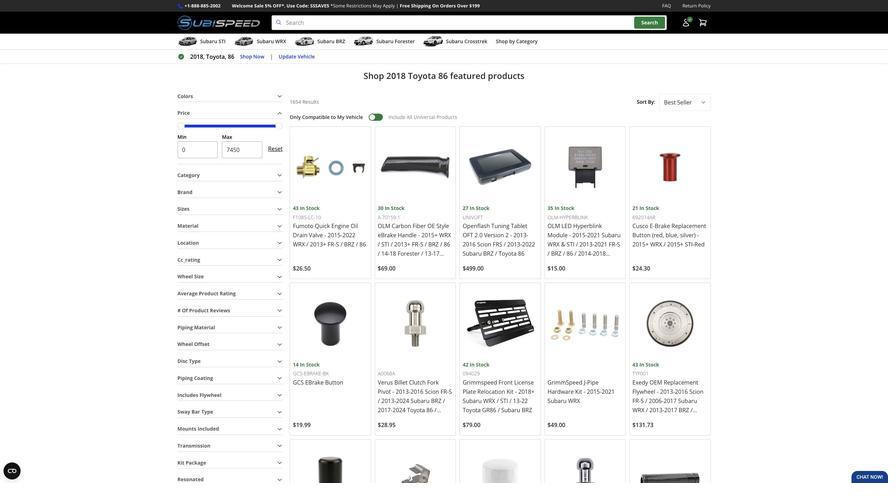 Task type: describe. For each thing, give the bounding box(es) containing it.
welcome sale 5% off*. use code: sssave5
[[232, 2, 329, 9]]

flywheel inside 43 in stock tyf001 exedy oem replacement flywheel - 2013-2016 scion fr-s / 2006-2017 subaru wrx / 2013-2017 brz / 2006-2009 forester xt
[[633, 388, 656, 396]]

5%
[[265, 2, 272, 9]]

1 vertical spatial 2017
[[664, 398, 677, 405]]

average
[[178, 291, 198, 297]]

openflash tuning tablet oft 2.0 version 2 - 2013-2016 scion frs / 2013-2022 subaru brz / toyota 86 image
[[463, 130, 538, 205]]

drain
[[293, 232, 308, 240]]

subaru right gr86
[[502, 407, 521, 415]]

hyperblink
[[573, 223, 602, 230]]

stock for grimmspeed
[[476, 362, 490, 368]]

return policy link
[[683, 2, 711, 10]]

a0068a verus billet clutch fork pivot - 2013-2016 scion fr-s / 2013-2024 subaru brz / 2017-2024 toyota 86 / 2006-2024 wrx
[[378, 371, 452, 424]]

search input field
[[272, 15, 667, 30]]

crosstrek inside 30 in stock a.70159.1 olm carbon fiber oe style ebrake handle - 2015+ wrx / sti / 2013+ fr-s / brz / 86 / 14-18 forester / 13-17 crosstrek
[[378, 259, 403, 267]]

sway bar type
[[178, 409, 213, 416]]

2018, toyota, 86
[[190, 53, 234, 61]]

wrx inside 42 in stock 094029 grimmspeed front license plate relocation kit - 2018+ subaru wrx / sti / 13-22 toyota gr86 / subaru brz
[[483, 398, 495, 405]]

colors button
[[178, 91, 283, 102]]

wrx inside 21 in stock 692014ar cusco e-brake replacement button (red, blue, silver) - 2015+ wrx / 2015+ sti-red
[[650, 241, 662, 249]]

$19.99
[[293, 422, 311, 429]]

Max text field
[[222, 141, 263, 158]]

subaru forester
[[376, 38, 415, 45]]

1 vertical spatial material
[[194, 324, 215, 331]]

location
[[178, 240, 199, 246]]

# of product reviews
[[178, 307, 230, 314]]

s inside a0068a verus billet clutch fork pivot - 2013-2016 scion fr-s / 2013-2024 subaru brz / 2017-2024 toyota 86 / 2006-2024 wrx
[[449, 388, 452, 396]]

fr- inside 30 in stock a.70159.1 olm carbon fiber oe style ebrake handle - 2015+ wrx / sti / 2013+ fr-s / brz / 86 / 14-18 forester / 13-17 crosstrek
[[412, 241, 420, 249]]

grimmspeed front license plate relocation kit - 2018+ subaru wrx / sti / 13-22 toyota gr86 / subaru brz image
[[463, 286, 538, 361]]

subaru crosstrek
[[446, 38, 488, 45]]

27
[[463, 205, 469, 212]]

location button
[[178, 238, 283, 249]]

button for e-
[[633, 232, 651, 240]]

category
[[178, 172, 200, 179]]

subaru inside the '27 in stock univoft openflash tuning tablet oft 2.0 version 2 - 2013- 2016 scion frs / 2013-2022 subaru brz / toyota 86'
[[463, 250, 482, 258]]

clutch
[[409, 379, 426, 387]]

sti for olm carbon fiber oe style ebrake handle - 2015+ wrx / sti / 2013+ fr-s / brz / 86 / 14-18 forester / 13-17 crosstrek
[[382, 241, 389, 249]]

my
[[337, 114, 345, 121]]

43 in stock f108s-lc-10 fumoto quick engine oil drain valve - 2015-2022 wrx / 2013+ fr-s / brz / 86
[[293, 205, 366, 249]]

brz inside 35 in stock olm-hyperblink olm led hyperblink module - 2015-2021 subaru wrx & sti / 2013-2021 fr-s / brz / 86 / 2014-2018 forester / 2013-2017 crosstrek / 2012-2016 impreza / 2010-2014 outback
[[551, 250, 562, 258]]

brz inside 43 in stock tyf001 exedy oem replacement flywheel - 2013-2016 scion fr-s / 2006-2017 subaru wrx / 2013-2017 brz / 2006-2009 forester xt
[[679, 407, 689, 415]]

subaru crosstrek button
[[423, 35, 488, 49]]

torque solution billet clutch fork pivot - subaru models inc. 2015+ wrx / 2013+ brz image
[[548, 443, 623, 484]]

wheel for wheel size
[[178, 274, 193, 280]]

2012-
[[578, 269, 593, 276]]

1 vertical spatial 2024
[[393, 407, 406, 415]]

return
[[683, 2, 697, 9]]

2016 inside 43 in stock tyf001 exedy oem replacement flywheel - 2013-2016 scion fr-s / 2006-2017 subaru wrx / 2013-2017 brz / 2006-2009 forester xt
[[675, 388, 688, 396]]

2 vertical spatial 2024
[[393, 416, 406, 424]]

subaru inside dropdown button
[[257, 38, 274, 45]]

grimmspeed j-pipe hardware kit - 2015-2021 subaru wrx
[[548, 379, 615, 405]]

$15.00
[[548, 265, 566, 273]]

wrx inside dropdown button
[[275, 38, 286, 45]]

package deals image image
[[467, 0, 510, 43]]

mounts included
[[178, 426, 219, 433]]

27 in stock univoft openflash tuning tablet oft 2.0 version 2 - 2013- 2016 scion frs / 2013-2022 subaru brz / toyota 86
[[463, 205, 535, 258]]

2006- inside a0068a verus billet clutch fork pivot - 2013-2016 scion fr-s / 2013-2024 subaru brz / 2017-2024 toyota 86 / 2006-2024 wrx
[[378, 416, 393, 424]]

- inside the '27 in stock univoft openflash tuning tablet oft 2.0 version 2 - 2013- 2016 scion frs / 2013-2022 subaru brz / toyota 86'
[[510, 232, 512, 240]]

kit inside the grimmspeed j-pipe hardware kit - 2015-2021 subaru wrx
[[575, 388, 582, 396]]

86 inside 30 in stock a.70159.1 olm carbon fiber oe style ebrake handle - 2015+ wrx / sti / 2013+ fr-s / brz / 86 / 14-18 forester / 13-17 crosstrek
[[444, 241, 450, 249]]

tuning
[[492, 223, 510, 230]]

s inside 43 in stock tyf001 exedy oem replacement flywheel - 2013-2016 scion fr-s / 2006-2017 subaru wrx / 2013-2017 brz / 2006-2009 forester xt
[[641, 398, 644, 405]]

replacement inside 43 in stock tyf001 exedy oem replacement flywheel - 2013-2016 scion fr-s / 2006-2017 subaru wrx / 2013-2017 brz / 2006-2009 forester xt
[[664, 379, 699, 387]]

flywheel inside dropdown button
[[200, 392, 222, 399]]

average product rating
[[178, 291, 236, 297]]

30
[[378, 205, 384, 212]]

subaru down plate
[[463, 398, 482, 405]]

cc_rating button
[[178, 255, 283, 266]]

j-
[[584, 379, 587, 387]]

86 inside 35 in stock olm-hyperblink olm led hyperblink module - 2015-2021 subaru wrx & sti / 2013-2021 fr-s / brz / 86 / 2014-2018 forester / 2013-2017 crosstrek / 2012-2016 impreza / 2010-2014 outback
[[567, 250, 573, 258]]

- inside a0068a verus billet clutch fork pivot - 2013-2016 scion fr-s / 2013-2024 subaru brz / 2017-2024 toyota 86 / 2006-2024 wrx
[[393, 388, 394, 396]]

include
[[389, 114, 406, 121]]

category button
[[178, 170, 283, 181]]

sizes
[[178, 206, 190, 213]]

brz inside 30 in stock a.70159.1 olm carbon fiber oe style ebrake handle - 2015+ wrx / sti / 2013+ fr-s / brz / 86 / 14-18 forester / 13-17 crosstrek
[[428, 241, 439, 249]]

products
[[488, 70, 525, 81]]

fr- inside 43 in stock f108s-lc-10 fumoto quick engine oil drain valve - 2015-2022 wrx / 2013+ fr-s / brz / 86
[[328, 241, 336, 249]]

Min text field
[[178, 141, 218, 158]]

sti for olm led hyperblink module - 2015-2021 subaru wrx & sti / 2013-2021 fr-s / brz / 86 / 2014-2018 forester / 2013-2017 crosstrek / 2012-2016 impreza / 2010-2014 outback
[[567, 241, 575, 249]]

2022 inside 43 in stock f108s-lc-10 fumoto quick engine oil drain valve - 2015-2022 wrx / 2013+ fr-s / brz / 86
[[343, 232, 356, 240]]

to
[[331, 114, 336, 121]]

subaru right the a subaru brz thumbnail image
[[318, 38, 335, 45]]

module
[[548, 232, 568, 240]]

olm led hyperblink module - 2015-2021 subaru wrx & sti / 2013-2021 fr-s / brz / 86 / 2014-2018 forester / 2013-2017 crosstrek / 2012-2016 impreza / 2010-2014 outback image
[[548, 130, 623, 205]]

- inside 30 in stock a.70159.1 olm carbon fiber oe style ebrake handle - 2015+ wrx / sti / 2013+ fr-s / brz / 86 / 14-18 forester / 13-17 crosstrek
[[418, 232, 420, 240]]

094029
[[463, 371, 480, 377]]

subaru inside 35 in stock olm-hyperblink olm led hyperblink module - 2015-2021 subaru wrx & sti / 2013-2021 fr-s / brz / 86 / 2014-2018 forester / 2013-2017 crosstrek / 2012-2016 impreza / 2010-2014 outback
[[602, 232, 621, 240]]

restrictions
[[346, 2, 372, 9]]

subaru sti
[[200, 38, 226, 45]]

bar
[[192, 409, 200, 416]]

/ inside 21 in stock 692014ar cusco e-brake replacement button (red, blue, silver) - 2015+ wrx / 2015+ sti-red
[[664, 241, 666, 249]]

deals
[[493, 48, 506, 55]]

$28.95
[[378, 422, 396, 429]]

subaru up the clearance
[[376, 38, 394, 45]]

1 horizontal spatial 2015+
[[633, 241, 649, 249]]

# of product reviews button
[[178, 306, 283, 317]]

a0068a
[[378, 371, 395, 377]]

wrx inside 43 in stock tyf001 exedy oem replacement flywheel - 2013-2016 scion fr-s / 2006-2017 subaru wrx / 2013-2017 brz / 2006-2009 forester xt
[[633, 407, 645, 415]]

outback
[[548, 287, 570, 295]]

14-
[[382, 250, 390, 258]]

brz inside 42 in stock 094029 grimmspeed front license plate relocation kit - 2018+ subaru wrx / sti / 13-22 toyota gr86 / subaru brz
[[522, 407, 532, 415]]

disc type
[[178, 358, 201, 365]]

- inside the grimmspeed j-pipe hardware kit - 2015-2021 subaru wrx
[[584, 388, 586, 396]]

shop now
[[240, 53, 264, 60]]

clearance
[[387, 48, 412, 55]]

forester inside 35 in stock olm-hyperblink olm led hyperblink module - 2015-2021 subaru wrx & sti / 2013-2021 fr-s / brz / 86 / 2014-2018 forester / 2013-2017 crosstrek / 2012-2016 impreza / 2010-2014 outback
[[548, 259, 570, 267]]

brz inside 43 in stock f108s-lc-10 fumoto quick engine oil drain valve - 2015-2022 wrx / 2013+ fr-s / brz / 86
[[344, 241, 355, 249]]

oe
[[428, 223, 435, 230]]

86 inside a0068a verus billet clutch fork pivot - 2013-2016 scion fr-s / 2013-2024 subaru brz / 2017-2024 toyota 86 / 2006-2024 wrx
[[427, 407, 433, 415]]

update
[[279, 53, 296, 60]]

cc_rating
[[178, 257, 200, 263]]

toyota inside the '27 in stock univoft openflash tuning tablet oft 2.0 version 2 - 2013- 2016 scion frs / 2013-2022 subaru brz / toyota 86'
[[499, 250, 517, 258]]

piping coating button
[[178, 373, 283, 384]]

button image
[[682, 18, 690, 27]]

885-
[[201, 2, 210, 9]]

carbon
[[392, 223, 411, 230]]

toyota,
[[206, 53, 227, 61]]

in for olm
[[385, 205, 390, 212]]

wheel for wheel offset
[[178, 341, 193, 348]]

2 horizontal spatial 2006-
[[649, 398, 664, 405]]

pipe
[[587, 379, 599, 387]]

1 vertical spatial type
[[201, 409, 213, 416]]

2009
[[648, 416, 661, 424]]

code:
[[296, 2, 309, 9]]

universal
[[414, 114, 435, 121]]

kit inside 42 in stock 094029 grimmspeed front license plate relocation kit - 2018+ subaru wrx / sti / 13-22 toyota gr86 / subaru brz
[[507, 388, 514, 396]]

- inside 43 in stock f108s-lc-10 fumoto quick engine oil drain valve - 2015-2022 wrx / 2013+ fr-s / brz / 86
[[325, 232, 326, 240]]

a subaru sti thumbnail image image
[[178, 36, 197, 47]]

$79.00
[[463, 422, 481, 429]]

in for exedy
[[640, 362, 645, 368]]

tablet
[[511, 223, 528, 230]]

- inside 35 in stock olm-hyperblink olm led hyperblink module - 2015-2021 subaru wrx & sti / 2013-2021 fr-s / brz / 86 / 2014-2018 forester / 2013-2017 crosstrek / 2012-2016 impreza / 2010-2014 outback
[[569, 232, 571, 240]]

2 horizontal spatial 2015+
[[668, 241, 684, 249]]

version
[[484, 232, 504, 240]]

front
[[499, 379, 513, 387]]

in for ebrake-
[[300, 362, 305, 368]]

sort
[[637, 99, 647, 105]]

86 inside 43 in stock f108s-lc-10 fumoto quick engine oil drain valve - 2015-2022 wrx / 2013+ fr-s / brz / 86
[[360, 241, 366, 249]]

fumoto
[[293, 223, 314, 230]]

includes flywheel
[[178, 392, 222, 399]]

over
[[457, 2, 468, 9]]

product inside dropdown button
[[199, 291, 219, 297]]

scion inside the '27 in stock univoft openflash tuning tablet oft 2.0 version 2 - 2013- 2016 scion frs / 2013-2022 subaru brz / toyota 86'
[[477, 241, 492, 249]]

shop now link
[[240, 53, 264, 61]]

lc-
[[308, 214, 316, 221]]

price
[[178, 110, 190, 116]]

off*.
[[273, 2, 286, 9]]

subaru sti button
[[178, 35, 226, 49]]

policy
[[699, 2, 711, 9]]

subaru inside the grimmspeed j-pipe hardware kit - 2015-2021 subaru wrx
[[548, 398, 567, 405]]

may
[[373, 2, 382, 9]]

43 for exedy
[[633, 362, 638, 368]]

impreza
[[548, 278, 569, 286]]

2013- down billet
[[396, 388, 411, 396]]

stock for cusco
[[646, 205, 660, 212]]

scion inside a0068a verus billet clutch fork pivot - 2013-2016 scion fr-s / 2013-2024 subaru brz / 2017-2024 toyota 86 / 2006-2024 wrx
[[425, 388, 439, 396]]

maximum slider
[[276, 123, 283, 130]]

material button
[[178, 221, 283, 232]]

brz inside the '27 in stock univoft openflash tuning tablet oft 2.0 version 2 - 2013- 2016 scion frs / 2013-2022 subaru brz / toyota 86'
[[483, 250, 494, 258]]

13- inside 42 in stock 094029 grimmspeed front license plate relocation kit - 2018+ subaru wrx / sti / 13-22 toyota gr86 / subaru brz
[[513, 398, 522, 405]]

xt
[[686, 416, 692, 424]]

piping coating
[[178, 375, 213, 382]]

kit inside kit package dropdown button
[[178, 460, 184, 467]]

+1-888-885-2002 link
[[185, 2, 221, 10]]

0 vertical spatial 2018
[[386, 70, 406, 81]]

13- inside 30 in stock a.70159.1 olm carbon fiber oe style ebrake handle - 2015+ wrx / sti / 2013+ fr-s / brz / 86 / 14-18 forester / 13-17 crosstrek
[[425, 250, 433, 258]]

1 vertical spatial vehicle
[[346, 114, 363, 121]]

2015- inside 35 in stock olm-hyperblink olm led hyperblink module - 2015-2021 subaru wrx & sti / 2013-2021 fr-s / brz / 86 / 2014-2018 forester / 2013-2017 crosstrek / 2012-2016 impreza / 2010-2014 outback
[[573, 232, 588, 240]]

692014ar
[[633, 214, 656, 221]]

wrx inside the grimmspeed j-pipe hardware kit - 2015-2021 subaru wrx
[[568, 398, 580, 405]]

0 vertical spatial |
[[396, 2, 399, 9]]

30 in stock a.70159.1 olm carbon fiber oe style ebrake handle - 2015+ wrx / sti / 2013+ fr-s / brz / 86 / 14-18 forester / 13-17 crosstrek
[[378, 205, 451, 267]]

fr- inside 43 in stock tyf001 exedy oem replacement flywheel - 2013-2016 scion fr-s / 2006-2017 subaru wrx / 2013-2017 brz / 2006-2009 forester xt
[[633, 398, 641, 405]]

oil
[[351, 223, 358, 230]]



Task type: vqa. For each thing, say whether or not it's contained in the screenshot.
J-
yes



Task type: locate. For each thing, give the bounding box(es) containing it.
1 vertical spatial product
[[189, 307, 209, 314]]

2013+ down valve
[[310, 241, 326, 249]]

- inside 43 in stock tyf001 exedy oem replacement flywheel - 2013-2016 scion fr-s / 2006-2017 subaru wrx / 2013-2017 brz / 2006-2009 forester xt
[[657, 388, 659, 396]]

2 vertical spatial 2021
[[602, 388, 615, 396]]

1 horizontal spatial kit
[[507, 388, 514, 396]]

olm signature series ebrake handle (black carbon w/ black) - 2015-2021 subaru wrx / sti / 2013-2021 scion fr-s / subaru brz / toyota 86 / 2014-2018 forester / 2013-2017 crosstrek image
[[633, 443, 708, 484]]

$24.30
[[633, 265, 651, 273]]

wrx inside 30 in stock a.70159.1 olm carbon fiber oe style ebrake handle - 2015+ wrx / sti / 2013+ fr-s / brz / 86 / 14-18 forester / 13-17 crosstrek
[[439, 232, 451, 240]]

2016 down oft
[[463, 241, 476, 249]]

fiber
[[413, 223, 426, 230]]

1 horizontal spatial 43
[[633, 362, 638, 368]]

2013+
[[310, 241, 326, 249], [394, 241, 411, 249]]

2 horizontal spatial crosstrek
[[548, 269, 573, 276]]

2016 down clutch
[[411, 388, 424, 396]]

brz up 17
[[428, 241, 439, 249]]

brz down 22 on the right bottom of page
[[522, 407, 532, 415]]

crosstrek inside 35 in stock olm-hyperblink olm led hyperblink module - 2015-2021 subaru wrx & sti / 2013-2021 fr-s / brz / 86 / 2014-2018 forester / 2013-2017 crosstrek / 2012-2016 impreza / 2010-2014 outback
[[548, 269, 573, 276]]

13- down oe
[[425, 250, 433, 258]]

f108s-
[[293, 214, 308, 221]]

stock up a.70159.1
[[391, 205, 405, 212]]

brz left a subaru forester thumbnail image
[[336, 38, 345, 45]]

button inside 21 in stock 692014ar cusco e-brake replacement button (red, blue, silver) - 2015+ wrx / 2015+ sti-red
[[633, 232, 651, 240]]

brz down "oil"
[[344, 241, 355, 249]]

toyota inside 42 in stock 094029 grimmspeed front license plate relocation kit - 2018+ subaru wrx / sti / 13-22 toyota gr86 / subaru brz
[[463, 407, 481, 415]]

in up f108s-
[[300, 205, 305, 212]]

2015- inside 43 in stock f108s-lc-10 fumoto quick engine oil drain valve - 2015-2022 wrx / 2013+ fr-s / brz / 86
[[328, 232, 343, 240]]

- up red
[[697, 232, 699, 240]]

flywheel
[[633, 388, 656, 396], [200, 392, 222, 399]]

search button
[[635, 17, 665, 29]]

1 horizontal spatial 2006-
[[633, 416, 648, 424]]

2013+ for drain
[[310, 241, 326, 249]]

wrx down style
[[439, 232, 451, 240]]

in inside the '27 in stock univoft openflash tuning tablet oft 2.0 version 2 - 2013- 2016 scion frs / 2013-2022 subaru brz / toyota 86'
[[470, 205, 475, 212]]

Select... button
[[660, 94, 711, 111]]

2 2013+ from the left
[[394, 241, 411, 249]]

1 horizontal spatial type
[[201, 409, 213, 416]]

1 vertical spatial package
[[186, 460, 206, 467]]

product right of
[[189, 307, 209, 314]]

brake
[[655, 223, 670, 230]]

0 horizontal spatial button
[[325, 379, 343, 387]]

rating
[[220, 291, 236, 297]]

43
[[293, 205, 299, 212], [633, 362, 638, 368]]

a subaru crosstrek thumbnail image image
[[423, 36, 443, 47]]

gcs ebrake button image
[[293, 286, 368, 361]]

35
[[548, 205, 554, 212]]

2016 inside 35 in stock olm-hyperblink olm led hyperblink module - 2015-2021 subaru wrx & sti / 2013-2021 fr-s / brz / 86 / 2014-2018 forester / 2013-2017 crosstrek / 2012-2016 impreza / 2010-2014 outback
[[593, 269, 606, 276]]

- right pivot
[[393, 388, 394, 396]]

category
[[516, 38, 538, 45]]

1 olm from the left
[[378, 223, 390, 230]]

2013+ inside 43 in stock f108s-lc-10 fumoto quick engine oil drain valve - 2015-2022 wrx / 2013+ fr-s / brz / 86
[[310, 241, 326, 249]]

- right 2
[[510, 232, 512, 240]]

forester inside 43 in stock tyf001 exedy oem replacement flywheel - 2013-2016 scion fr-s / 2006-2017 subaru wrx / 2013-2017 brz / 2006-2009 forester xt
[[662, 416, 684, 424]]

2013+ for handle
[[394, 241, 411, 249]]

2022 down tablet
[[522, 241, 535, 249]]

replacement right oem at the right bottom of the page
[[664, 379, 699, 387]]

openflash
[[463, 223, 490, 230]]

2013+ down "handle"
[[394, 241, 411, 249]]

0 horizontal spatial 2015+
[[422, 232, 438, 240]]

sizes button
[[178, 204, 283, 215]]

resonated button
[[178, 475, 283, 484]]

vehicle right my
[[346, 114, 363, 121]]

flywheel down exedy
[[633, 388, 656, 396]]

2015+ down "cusco"
[[633, 241, 649, 249]]

stock for exedy
[[646, 362, 660, 368]]

in inside 43 in stock f108s-lc-10 fumoto quick engine oil drain valve - 2015-2022 wrx / 2013+ fr-s / brz / 86
[[300, 205, 305, 212]]

subispeed logo image
[[178, 15, 260, 30]]

in for grimmspeed
[[470, 362, 475, 368]]

kit up the resonated
[[178, 460, 184, 467]]

piping for piping material
[[178, 324, 193, 331]]

wheel offset button
[[178, 340, 283, 350]]

2.0
[[475, 232, 483, 240]]

0 vertical spatial package
[[471, 48, 491, 55]]

1 horizontal spatial 2022
[[522, 241, 535, 249]]

subaru up xt
[[678, 398, 697, 405]]

- down oem at the right bottom of the page
[[657, 388, 659, 396]]

1 vertical spatial button
[[325, 379, 343, 387]]

stock inside 14 in stock gcs-ebrake-bk gcs ebrake button
[[306, 362, 320, 368]]

2021
[[588, 232, 600, 240], [595, 241, 608, 249], [602, 388, 615, 396]]

subaru down hardware in the bottom of the page
[[548, 398, 567, 405]]

all
[[407, 114, 413, 121]]

|
[[396, 2, 399, 9], [270, 53, 273, 61]]

1 horizontal spatial olm
[[548, 223, 560, 230]]

0 horizontal spatial flywheel
[[200, 392, 222, 399]]

orders
[[440, 2, 456, 9]]

0 horizontal spatial crosstrek
[[378, 259, 403, 267]]

1 vertical spatial piping
[[178, 375, 193, 382]]

86
[[228, 53, 234, 61], [438, 70, 448, 81], [360, 241, 366, 249], [444, 241, 450, 249], [518, 250, 525, 258], [567, 250, 573, 258], [427, 407, 433, 415]]

in inside 21 in stock 692014ar cusco e-brake replacement button (red, blue, silver) - 2015+ wrx / 2015+ sti-red
[[640, 205, 645, 212]]

forester inside dropdown button
[[395, 38, 415, 45]]

in for cusco
[[640, 205, 645, 212]]

of
[[182, 307, 188, 314]]

wrx up $131.73
[[633, 407, 645, 415]]

scion down 2.0
[[477, 241, 492, 249]]

43 inside 43 in stock tyf001 exedy oem replacement flywheel - 2013-2016 scion fr-s / 2006-2017 subaru wrx / 2013-2017 brz / 2006-2009 forester xt
[[633, 362, 638, 368]]

sway
[[178, 409, 190, 416]]

crosstrek up impreza at right bottom
[[548, 269, 573, 276]]

stock inside 30 in stock a.70159.1 olm carbon fiber oe style ebrake handle - 2015+ wrx / sti / 2013+ fr-s / brz / 86 / 14-18 forester / 13-17 crosstrek
[[391, 205, 405, 212]]

sti up toyota,
[[219, 38, 226, 45]]

led
[[562, 223, 572, 230]]

forester up the clearance
[[395, 38, 415, 45]]

wrx up gr86
[[483, 398, 495, 405]]

stock for openflash
[[476, 205, 490, 212]]

1 vertical spatial 13-
[[513, 398, 522, 405]]

in for lc-
[[300, 205, 305, 212]]

- down j-
[[584, 388, 586, 396]]

wrx inside a0068a verus billet clutch fork pivot - 2013-2016 scion fr-s / 2013-2024 subaru brz / 2017-2024 toyota 86 / 2006-2024 wrx
[[407, 416, 419, 424]]

stock for olm
[[391, 205, 405, 212]]

2 piping from the top
[[178, 375, 193, 382]]

wrx inside 35 in stock olm-hyperblink olm led hyperblink module - 2015-2021 subaru wrx & sti / 2013-2021 fr-s / brz / 86 / 2014-2018 forester / 2013-2017 crosstrek / 2012-2016 impreza / 2010-2014 outback
[[548, 241, 560, 249]]

included
[[198, 426, 219, 433]]

| left free at the top of page
[[396, 2, 399, 9]]

wrx inside 43 in stock f108s-lc-10 fumoto quick engine oil drain valve - 2015-2022 wrx / 2013+ fr-s / brz / 86
[[293, 241, 305, 249]]

2013- down 2
[[508, 241, 522, 249]]

2014-
[[578, 250, 593, 258]]

shop by category button
[[496, 35, 538, 49]]

forester inside 30 in stock a.70159.1 olm carbon fiber oe style ebrake handle - 2015+ wrx / sti / 2013+ fr-s / brz / 86 / 14-18 forester / 13-17 crosstrek
[[398, 250, 420, 258]]

brz down fork
[[431, 398, 442, 405]]

stock inside 43 in stock tyf001 exedy oem replacement flywheel - 2013-2016 scion fr-s / 2006-2017 subaru wrx / 2013-2017 brz / 2006-2009 forester xt
[[646, 362, 660, 368]]

subaru inside 43 in stock tyf001 exedy oem replacement flywheel - 2013-2016 scion fr-s / 2006-2017 subaru wrx / 2013-2017 brz / 2006-2009 forester xt
[[678, 398, 697, 405]]

1 vertical spatial 2022
[[522, 241, 535, 249]]

in for openflash
[[470, 205, 475, 212]]

s inside 35 in stock olm-hyperblink olm led hyperblink module - 2015-2021 subaru wrx & sti / 2013-2021 fr-s / brz / 86 / 2014-2018 forester / 2013-2017 crosstrek / 2012-2016 impreza / 2010-2014 outback
[[617, 241, 620, 249]]

$49.00
[[548, 422, 566, 429]]

2 vertical spatial 2017
[[665, 407, 678, 415]]

subaru right a subaru crosstrek thumbnail image
[[446, 38, 463, 45]]

use
[[287, 2, 295, 9]]

reset button
[[268, 140, 283, 158]]

in inside 30 in stock a.70159.1 olm carbon fiber oe style ebrake handle - 2015+ wrx / sti / 2013+ fr-s / brz / 86 / 14-18 forester / 13-17 crosstrek
[[385, 205, 390, 212]]

0 horizontal spatial kit
[[178, 460, 184, 467]]

2013- up the 2009
[[650, 407, 665, 415]]

0 vertical spatial 2024
[[396, 398, 409, 405]]

wrx down hardware in the bottom of the page
[[568, 398, 580, 405]]

$69.00
[[378, 265, 396, 273]]

1 horizontal spatial crosstrek
[[465, 38, 488, 45]]

stock inside 21 in stock 692014ar cusco e-brake replacement button (red, blue, silver) - 2015+ wrx / 2015+ sti-red
[[646, 205, 660, 212]]

2013- down oem at the right bottom of the page
[[660, 388, 675, 396]]

button for bk
[[325, 379, 343, 387]]

univoft
[[463, 214, 483, 221]]

- down fiber
[[418, 232, 420, 240]]

0 vertical spatial vehicle
[[298, 53, 315, 60]]

0 horizontal spatial type
[[189, 358, 201, 365]]

1 horizontal spatial package
[[471, 48, 491, 55]]

toyota down clutch
[[407, 407, 425, 415]]

billet
[[395, 379, 408, 387]]

vehicle inside button
[[298, 53, 315, 60]]

in right 30
[[385, 205, 390, 212]]

clearance image image
[[379, 0, 421, 43]]

0 horizontal spatial shop
[[240, 53, 252, 60]]

fumoto quick engine oil drain valve - 2015-2022 wrx / 2013+ fr-s / brz / 86 image
[[293, 130, 368, 205]]

2013- up 2017-
[[382, 398, 396, 405]]

button down "cusco"
[[633, 232, 651, 240]]

0 vertical spatial 2021
[[588, 232, 600, 240]]

forester up impreza at right bottom
[[548, 259, 570, 267]]

faq link
[[663, 2, 671, 10]]

grimmspeed
[[463, 379, 497, 387]]

2 vertical spatial shop
[[364, 70, 384, 81]]

toyota down frs at the right of page
[[499, 250, 517, 258]]

| right now
[[270, 53, 273, 61]]

sti
[[219, 38, 226, 45], [382, 241, 389, 249], [567, 241, 575, 249], [500, 398, 508, 405]]

replacement up silver)
[[672, 223, 706, 230]]

crosstrek up package deals
[[465, 38, 488, 45]]

in inside 42 in stock 094029 grimmspeed front license plate relocation kit - 2018+ subaru wrx / sti / 13-22 toyota gr86 / subaru brz
[[470, 362, 475, 368]]

in
[[300, 205, 305, 212], [385, 205, 390, 212], [470, 205, 475, 212], [555, 205, 560, 212], [640, 205, 645, 212], [300, 362, 305, 368], [470, 362, 475, 368], [640, 362, 645, 368]]

2017 inside 35 in stock olm-hyperblink olm led hyperblink module - 2015-2021 subaru wrx & sti / 2013-2021 fr-s / brz / 86 / 2014-2018 forester / 2013-2017 crosstrek / 2012-2016 impreza / 2010-2014 outback
[[590, 259, 603, 267]]

shop
[[496, 38, 508, 45], [240, 53, 252, 60], [364, 70, 384, 81]]

1 horizontal spatial vehicle
[[346, 114, 363, 121]]

package deals link
[[471, 45, 506, 55]]

colors
[[178, 93, 193, 100]]

- inside 42 in stock 094029 grimmspeed front license plate relocation kit - 2018+ subaru wrx / sti / 13-22 toyota gr86 / subaru brz
[[515, 388, 517, 396]]

button inside 14 in stock gcs-ebrake-bk gcs ebrake button
[[325, 379, 343, 387]]

0 vertical spatial material
[[178, 223, 199, 230]]

piping down disc
[[178, 375, 193, 382]]

quick
[[315, 223, 330, 230]]

- inside 21 in stock 692014ar cusco e-brake replacement button (red, blue, silver) - 2015+ wrx / 2015+ sti-red
[[697, 232, 699, 240]]

stock inside the '27 in stock univoft openflash tuning tablet oft 2.0 version 2 - 2013- 2016 scion frs / 2013-2022 subaru brz / toyota 86'
[[476, 205, 490, 212]]

subaru inside a0068a verus billet clutch fork pivot - 2013-2016 scion fr-s / 2013-2024 subaru brz / 2017-2024 toyota 86 / 2006-2024 wrx
[[411, 398, 430, 405]]

subaru brz
[[318, 38, 345, 45]]

in right the '14'
[[300, 362, 305, 368]]

0 horizontal spatial 2013+
[[310, 241, 326, 249]]

crosstrek down 18
[[378, 259, 403, 267]]

only
[[290, 114, 301, 121]]

2021 inside the grimmspeed j-pipe hardware kit - 2015-2021 subaru wrx
[[602, 388, 615, 396]]

silver)
[[680, 232, 696, 240]]

transmission
[[178, 443, 211, 450]]

18
[[390, 250, 396, 258]]

tyf001
[[633, 371, 649, 377]]

35 in stock olm-hyperblink olm led hyperblink module - 2015-2021 subaru wrx & sti / 2013-2021 fr-s / brz / 86 / 2014-2018 forester / 2013-2017 crosstrek / 2012-2016 impreza / 2010-2014 outback
[[548, 205, 621, 295]]

86 inside the '27 in stock univoft openflash tuning tablet oft 2.0 version 2 - 2013- 2016 scion frs / 2013-2022 subaru brz / toyota 86'
[[518, 250, 525, 258]]

sti inside 35 in stock olm-hyperblink olm led hyperblink module - 2015-2021 subaru wrx & sti / 2013-2021 fr-s / brz / 86 / 2014-2018 forester / 2013-2017 crosstrek / 2012-2016 impreza / 2010-2014 outback
[[567, 241, 575, 249]]

0 vertical spatial type
[[189, 358, 201, 365]]

package down subaru crosstrek
[[471, 48, 491, 55]]

2016 inside the '27 in stock univoft openflash tuning tablet oft 2.0 version 2 - 2013- 2016 scion frs / 2013-2022 subaru brz / toyota 86'
[[463, 241, 476, 249]]

olm up ebrake
[[378, 223, 390, 230]]

stock for lc-
[[306, 205, 320, 212]]

0 vertical spatial replacement
[[672, 223, 706, 230]]

2017-
[[378, 407, 393, 415]]

2018 up 2014
[[593, 250, 606, 258]]

in right 42
[[470, 362, 475, 368]]

in for hyperblink
[[555, 205, 560, 212]]

0 horizontal spatial 13-
[[425, 250, 433, 258]]

fr-
[[328, 241, 336, 249], [412, 241, 420, 249], [609, 241, 617, 249], [441, 388, 449, 396], [633, 398, 641, 405]]

kit
[[507, 388, 514, 396], [575, 388, 582, 396], [178, 460, 184, 467]]

2018 inside 35 in stock olm-hyperblink olm led hyperblink module - 2015-2021 subaru wrx & sti / 2013-2021 fr-s / brz / 86 / 2014-2018 forester / 2013-2017 crosstrek / 2012-2016 impreza / 2010-2014 outback
[[593, 250, 606, 258]]

$26.50
[[293, 265, 311, 273]]

toyota
[[408, 70, 436, 81], [499, 250, 517, 258], [407, 407, 425, 415], [463, 407, 481, 415]]

shop for shop by category
[[496, 38, 508, 45]]

2
[[506, 232, 509, 240]]

ebrake
[[305, 379, 324, 387]]

clip c 86 sidemarker image
[[378, 443, 453, 484]]

0 horizontal spatial vehicle
[[298, 53, 315, 60]]

subaru down clutch
[[411, 398, 430, 405]]

stock inside 35 in stock olm-hyperblink olm led hyperblink module - 2015-2021 subaru wrx & sti / 2013-2021 fr-s / brz / 86 / 2014-2018 forester / 2013-2017 crosstrek / 2012-2016 impreza / 2010-2014 outback
[[561, 205, 575, 212]]

0 vertical spatial button
[[633, 232, 651, 240]]

0 vertical spatial wheel
[[178, 274, 193, 280]]

1 horizontal spatial flywheel
[[633, 388, 656, 396]]

a subaru forester thumbnail image image
[[354, 36, 374, 47]]

0 horizontal spatial 2018
[[386, 70, 406, 81]]

2015+ inside 30 in stock a.70159.1 olm carbon fiber oe style ebrake handle - 2015+ wrx / sti / 2013+ fr-s / brz / 86 / 14-18 forester / 13-17 crosstrek
[[422, 232, 438, 240]]

0 horizontal spatial scion
[[425, 388, 439, 396]]

1 2013+ from the left
[[310, 241, 326, 249]]

2024 up the $28.95
[[393, 407, 406, 415]]

sti inside 30 in stock a.70159.1 olm carbon fiber oe style ebrake handle - 2015+ wrx / sti / 2013+ fr-s / brz / 86 / 14-18 forester / 13-17 crosstrek
[[382, 241, 389, 249]]

sale
[[254, 2, 264, 9]]

shop for shop now
[[240, 53, 252, 60]]

exedy
[[633, 379, 648, 387]]

wheel left offset
[[178, 341, 193, 348]]

stock up hyperblink at the top
[[561, 205, 575, 212]]

products
[[437, 114, 457, 121]]

43 for lc-
[[293, 205, 299, 212]]

fr- inside a0068a verus billet clutch fork pivot - 2013-2016 scion fr-s / 2013-2024 subaru brz / 2017-2024 toyota 86 / 2006-2024 wrx
[[441, 388, 449, 396]]

olm down olm-
[[548, 223, 560, 230]]

1 vertical spatial replacement
[[664, 379, 699, 387]]

2016 inside a0068a verus billet clutch fork pivot - 2013-2016 scion fr-s / 2013-2024 subaru brz / 2017-2024 toyota 86 / 2006-2024 wrx
[[411, 388, 424, 396]]

verus billet clutch fork pivot - 2013-2016 scion fr-s / 2013-2024 subaru brz / 2017-2024 toyota 86 / 2006-2024 wrx image
[[378, 286, 453, 361]]

in inside 14 in stock gcs-ebrake-bk gcs ebrake button
[[300, 362, 305, 368]]

olm inside 30 in stock a.70159.1 olm carbon fiber oe style ebrake handle - 2015+ wrx / sti / 2013+ fr-s / brz / 86 / 14-18 forester / 13-17 crosstrek
[[378, 223, 390, 230]]

results
[[303, 99, 319, 105]]

0 vertical spatial 13-
[[425, 250, 433, 258]]

1 vertical spatial shop
[[240, 53, 252, 60]]

stock for hyperblink
[[561, 205, 575, 212]]

subaru up 2018, toyota, 86
[[200, 38, 217, 45]]

1 horizontal spatial scion
[[477, 241, 492, 249]]

on
[[432, 2, 439, 9]]

2 wheel from the top
[[178, 341, 193, 348]]

stock up the 094029
[[476, 362, 490, 368]]

sti down the relocation
[[500, 398, 508, 405]]

0 horizontal spatial 2006-
[[378, 416, 393, 424]]

shop left by
[[496, 38, 508, 45]]

2015- down the pipe
[[587, 388, 602, 396]]

gr86
[[482, 407, 496, 415]]

1 vertical spatial 2018
[[593, 250, 606, 258]]

cusco e-brake replacement button (red, blue, silver) - 2015+ wrx / 2015+ sti-red image
[[633, 130, 708, 205]]

mounts included button
[[178, 424, 283, 435]]

1 vertical spatial |
[[270, 53, 273, 61]]

0 vertical spatial crosstrek
[[465, 38, 488, 45]]

cusco oil filter - 2015-2022 wrx / sti / 2013+ fr-s / brz / 86 image
[[463, 443, 538, 484]]

1 horizontal spatial |
[[396, 2, 399, 9]]

in right 21
[[640, 205, 645, 212]]

0 horizontal spatial 43
[[293, 205, 299, 212]]

in up the "tyf001"
[[640, 362, 645, 368]]

crosstrek inside dropdown button
[[465, 38, 488, 45]]

package down the transmission
[[186, 460, 206, 467]]

in inside 43 in stock tyf001 exedy oem replacement flywheel - 2013-2016 scion fr-s / 2006-2017 subaru wrx / 2013-2017 brz / 2006-2009 forester xt
[[640, 362, 645, 368]]

0 vertical spatial 43
[[293, 205, 299, 212]]

sti right &
[[567, 241, 575, 249]]

2015- down the engine
[[328, 232, 343, 240]]

1 horizontal spatial shop
[[364, 70, 384, 81]]

2013- down tablet
[[514, 232, 529, 240]]

transmission button
[[178, 441, 283, 452]]

stock up univoft
[[476, 205, 490, 212]]

fr- inside 35 in stock olm-hyperblink olm led hyperblink module - 2015-2021 subaru wrx & sti / 2013-2021 fr-s / brz / 86 / 2014-2018 forester / 2013-2017 crosstrek / 2012-2016 impreza / 2010-2014 outback
[[609, 241, 617, 249]]

grimmspeed j-pipe hardware kit - 2015-2021 subaru wrx image
[[548, 286, 623, 361]]

2013- up 2012- at the bottom of page
[[575, 259, 590, 267]]

2 horizontal spatial shop
[[496, 38, 508, 45]]

1 vertical spatial 43
[[633, 362, 638, 368]]

- right valve
[[325, 232, 326, 240]]

olm
[[378, 223, 390, 230], [548, 223, 560, 230]]

1 horizontal spatial button
[[633, 232, 651, 240]]

2 horizontal spatial kit
[[575, 388, 582, 396]]

1 vertical spatial crosstrek
[[378, 259, 403, 267]]

0 vertical spatial 2017
[[590, 259, 603, 267]]

2 vertical spatial crosstrek
[[548, 269, 573, 276]]

subaru wrx
[[257, 38, 286, 45]]

toyota inside a0068a verus billet clutch fork pivot - 2013-2016 scion fr-s / 2013-2024 subaru brz / 2017-2024 toyota 86 / 2006-2024 wrx
[[407, 407, 425, 415]]

s inside 30 in stock a.70159.1 olm carbon fiber oe style ebrake handle - 2015+ wrx / sti / 2013+ fr-s / brz / 86 / 14-18 forester / 13-17 crosstrek
[[420, 241, 423, 249]]

wheel size button
[[178, 272, 283, 283]]

type right bar
[[201, 409, 213, 416]]

button down bk
[[325, 379, 343, 387]]

2010-
[[574, 278, 589, 286]]

1 vertical spatial 2021
[[595, 241, 608, 249]]

*some
[[331, 2, 345, 9]]

wrx left &
[[548, 241, 560, 249]]

forester right 18
[[398, 250, 420, 258]]

-
[[325, 232, 326, 240], [418, 232, 420, 240], [510, 232, 512, 240], [569, 232, 571, 240], [697, 232, 699, 240], [393, 388, 394, 396], [515, 388, 517, 396], [584, 388, 586, 396], [657, 388, 659, 396]]

0 horizontal spatial 2022
[[343, 232, 356, 240]]

resonated
[[178, 477, 204, 484]]

replacement inside 21 in stock 692014ar cusco e-brake replacement button (red, blue, silver) - 2015+ wrx / 2015+ sti-red
[[672, 223, 706, 230]]

wheel offset
[[178, 341, 210, 348]]

subaru down hyperblink
[[602, 232, 621, 240]]

sti for grimmspeed front license plate relocation kit - 2018+ subaru wrx / sti / 13-22 toyota gr86 / subaru brz
[[500, 398, 508, 405]]

0 vertical spatial piping
[[178, 324, 193, 331]]

piping
[[178, 324, 193, 331], [178, 375, 193, 382]]

wrx right the $28.95
[[407, 416, 419, 424]]

featured
[[450, 70, 486, 81]]

1 horizontal spatial 2013+
[[394, 241, 411, 249]]

0 vertical spatial 2022
[[343, 232, 356, 240]]

sti inside 42 in stock 094029 grimmspeed front license plate relocation kit - 2018+ subaru wrx / sti / 13-22 toyota gr86 / subaru brz
[[500, 398, 508, 405]]

a subaru wrx thumbnail image image
[[234, 36, 254, 47]]

shop for shop 2018 toyota 86 featured products
[[364, 70, 384, 81]]

olm inside 35 in stock olm-hyperblink olm led hyperblink module - 2015-2021 subaru wrx & sti / 2013-2021 fr-s / brz / 86 / 2014-2018 forester / 2013-2017 crosstrek / 2012-2016 impreza / 2010-2014 outback
[[548, 223, 560, 230]]

2 horizontal spatial scion
[[690, 388, 704, 396]]

2022 inside the '27 in stock univoft openflash tuning tablet oft 2.0 version 2 - 2013- 2016 scion frs / 2013-2022 subaru brz / toyota 86'
[[522, 241, 535, 249]]

13-
[[425, 250, 433, 258], [513, 398, 522, 405]]

stock for ebrake-
[[306, 362, 320, 368]]

wrx
[[275, 38, 286, 45], [439, 232, 451, 240], [293, 241, 305, 249], [548, 241, 560, 249], [650, 241, 662, 249], [483, 398, 495, 405], [568, 398, 580, 405], [633, 407, 645, 415], [407, 416, 419, 424]]

toyota down the clearance
[[408, 70, 436, 81]]

43 up f108s-
[[293, 205, 299, 212]]

1 horizontal spatial 2018
[[593, 250, 606, 258]]

stock up the "tyf001"
[[646, 362, 660, 368]]

0 vertical spatial product
[[199, 291, 219, 297]]

2018,
[[190, 53, 205, 61]]

material down # of product reviews
[[194, 324, 215, 331]]

product inside 'dropdown button'
[[189, 307, 209, 314]]

type
[[189, 358, 201, 365], [201, 409, 213, 416]]

0 horizontal spatial |
[[270, 53, 273, 61]]

grimmspeed
[[548, 379, 583, 387]]

brz down &
[[551, 250, 562, 258]]

select... image
[[701, 100, 706, 105]]

43 up the "tyf001"
[[633, 362, 638, 368]]

0 horizontal spatial olm
[[378, 223, 390, 230]]

stock inside 42 in stock 094029 grimmspeed front license plate relocation kit - 2018+ subaru wrx / sti / 13-22 toyota gr86 / subaru brz
[[476, 362, 490, 368]]

sti up 14-
[[382, 241, 389, 249]]

wheel left size
[[178, 274, 193, 280]]

stock up ebrake-
[[306, 362, 320, 368]]

0 horizontal spatial package
[[186, 460, 206, 467]]

material up location
[[178, 223, 199, 230]]

exedy oem replacement flywheel - 2013-2016 scion fr-s / 2006-2017 subaru wrx / 2013-2017 brz / 2006-2009 forester xt image
[[633, 286, 708, 361]]

open widget image
[[4, 463, 21, 480]]

piping for piping coating
[[178, 375, 193, 382]]

pivot
[[378, 388, 391, 396]]

s inside 43 in stock f108s-lc-10 fumoto quick engine oil drain valve - 2015-2022 wrx / 2013+ fr-s / brz / 86
[[336, 241, 339, 249]]

olm carbon fiber oe style ebrake handle - 2015+ wrx / sti / 2013+ fr-s / brz / 86 / 14-18 forester / 13-17 crosstrek image
[[378, 130, 453, 205]]

1 horizontal spatial 13-
[[513, 398, 522, 405]]

engine
[[332, 223, 349, 230]]

package inside dropdown button
[[186, 460, 206, 467]]

0 vertical spatial shop
[[496, 38, 508, 45]]

minimum slider
[[178, 123, 185, 130]]

brz inside a0068a verus billet clutch fork pivot - 2013-2016 scion fr-s / 2013-2024 subaru brz / 2017-2024 toyota 86 / 2006-2024 wrx
[[431, 398, 442, 405]]

2015+ down 'blue,'
[[668, 241, 684, 249]]

1 piping from the top
[[178, 324, 193, 331]]

piping material
[[178, 324, 215, 331]]

brand button
[[178, 187, 283, 198]]

21 in stock 692014ar cusco e-brake replacement button (red, blue, silver) - 2015+ wrx / 2015+ sti-red
[[633, 205, 706, 249]]

in inside 35 in stock olm-hyperblink olm led hyperblink module - 2015-2021 subaru wrx & sti / 2013-2021 fr-s / brz / 86 / 2014-2018 forester / 2013-2017 crosstrek / 2012-2016 impreza / 2010-2014 outback
[[555, 205, 560, 212]]

kit package
[[178, 460, 206, 467]]

stock up 'lc-'
[[306, 205, 320, 212]]

2 olm from the left
[[548, 223, 560, 230]]

43 inside 43 in stock f108s-lc-10 fumoto quick engine oil drain valve - 2015-2022 wrx / 2013+ fr-s / brz / 86
[[293, 205, 299, 212]]

1 vertical spatial wheel
[[178, 341, 193, 348]]

brz down frs at the right of page
[[483, 250, 494, 258]]

scion inside 43 in stock tyf001 exedy oem replacement flywheel - 2013-2016 scion fr-s / 2006-2017 subaru wrx / 2013-2017 brz / 2006-2009 forester xt
[[690, 388, 704, 396]]

2013- up '2014-'
[[580, 241, 595, 249]]

a subaru brz thumbnail image image
[[295, 36, 315, 47]]

2022 down "oil"
[[343, 232, 356, 240]]

tomei type-s duracon shift knob - 2004+ wrx / sti / 2013+ fr-s / brz / 86 image
[[293, 443, 368, 484]]

shop inside dropdown button
[[496, 38, 508, 45]]

2015+ down oe
[[422, 232, 438, 240]]

2015- inside the grimmspeed j-pipe hardware kit - 2015-2021 subaru wrx
[[587, 388, 602, 396]]

wrx up the update
[[275, 38, 286, 45]]

sti inside dropdown button
[[219, 38, 226, 45]]

free
[[400, 2, 410, 9]]

1 wheel from the top
[[178, 274, 193, 280]]

brz inside dropdown button
[[336, 38, 345, 45]]



